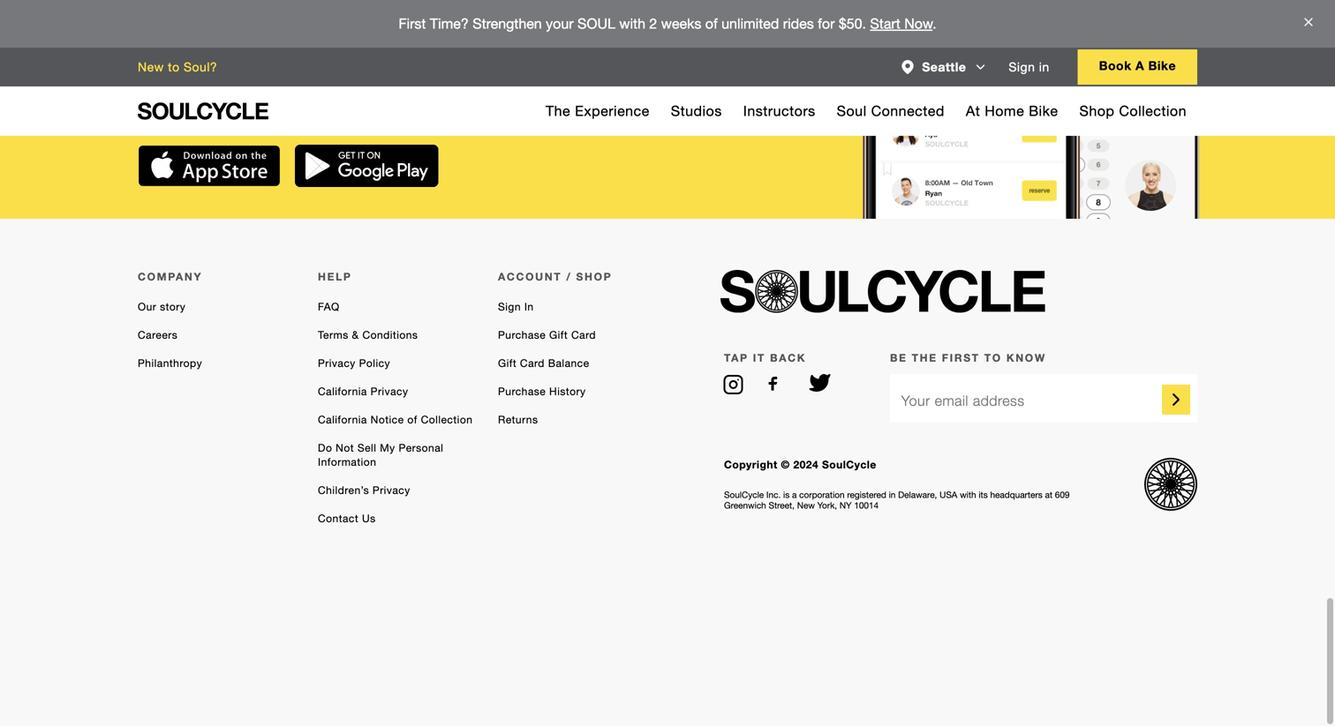 Task type: locate. For each thing, give the bounding box(es) containing it.
0 horizontal spatial sign
[[498, 301, 521, 314]]

1 horizontal spatial a
[[1136, 58, 1145, 73]]

for left $50
[[818, 15, 835, 32]]

weeks
[[661, 15, 702, 32]]

2 purchase from the top
[[498, 386, 546, 399]]

0 vertical spatial purchase
[[498, 329, 546, 342]]

tap it back
[[724, 352, 807, 365]]

twitter image
[[809, 375, 831, 396]]

it
[[753, 352, 766, 365]]

Book a bike field
[[1078, 49, 1198, 85]]

1 horizontal spatial with
[[960, 490, 977, 501]]

609
[[1055, 490, 1070, 501]]

policy
[[359, 357, 390, 370]]

be the first to know
[[890, 352, 1047, 365]]

1 horizontal spatial collection
[[1120, 103, 1187, 119]]

sign in
[[498, 301, 534, 314]]

gift card balance link
[[498, 357, 590, 370]]

0 vertical spatial new
[[138, 60, 164, 75]]

purchase
[[498, 329, 546, 342], [498, 386, 546, 399]]

the
[[912, 352, 938, 365]]

0 horizontal spatial .
[[863, 15, 867, 32]]

shop
[[1080, 103, 1115, 119]]

be
[[890, 352, 908, 365]]

soulcycle up registered
[[822, 459, 877, 472]]

1 vertical spatial with
[[960, 490, 977, 501]]

1 vertical spatial in
[[889, 490, 896, 501]]

connected
[[871, 103, 945, 119]]

app
[[450, 50, 498, 83]]

in
[[525, 301, 534, 314]]

0 vertical spatial california
[[318, 386, 367, 399]]

a left bike
[[1136, 58, 1145, 73]]

instructors
[[744, 103, 816, 119]]

0 horizontal spatial gift
[[498, 357, 517, 370]]

card up balance
[[571, 329, 596, 342]]

collection
[[1120, 103, 1187, 119], [421, 414, 473, 427]]

gift up balance
[[549, 329, 568, 342]]

download
[[138, 50, 263, 83]]

.
[[863, 15, 867, 32], [933, 15, 937, 32]]

bike
[[1149, 58, 1177, 73]]

studios link
[[671, 87, 722, 136]]

book a bike
[[1099, 58, 1177, 73]]

contact us
[[318, 513, 376, 526]]

soul
[[578, 15, 616, 32]]

0 horizontal spatial a
[[792, 490, 797, 501]]

ny
[[840, 501, 852, 512]]

conditions
[[363, 329, 418, 342]]

soulcycle inside download the soulcycle app for iphone and android
[[317, 50, 443, 83]]

purchase up returns "link"
[[498, 386, 546, 399]]

0 vertical spatial card
[[571, 329, 596, 342]]

soulcycle down first
[[317, 50, 443, 83]]

york,
[[818, 501, 837, 512]]

purchase history
[[498, 386, 586, 399]]

in up bike
[[1039, 60, 1050, 75]]

1 vertical spatial california
[[318, 414, 367, 427]]

our story
[[138, 301, 186, 314]]

card
[[571, 329, 596, 342], [520, 357, 545, 370]]

1 vertical spatial privacy
[[371, 386, 409, 399]]

gift up purchase history
[[498, 357, 517, 370]]

privacy down terms
[[318, 357, 356, 370]]

collection down bike
[[1120, 103, 1187, 119]]

0 vertical spatial of
[[706, 15, 718, 32]]

1 horizontal spatial .
[[933, 15, 937, 32]]

copyright © 2024 soulcycle
[[724, 459, 877, 472]]

usa
[[940, 490, 958, 501]]

back
[[770, 352, 807, 365]]

0 vertical spatial a
[[1136, 58, 1145, 73]]

our
[[138, 301, 157, 314]]

of
[[706, 15, 718, 32], [408, 414, 418, 427]]

0 vertical spatial sign
[[1009, 60, 1036, 75]]

purchase for purchase gift card
[[498, 329, 546, 342]]

sign in
[[1009, 60, 1050, 75]]

terms & conditions link
[[318, 329, 418, 342]]

privacy up us
[[373, 485, 411, 498]]

soul?
[[184, 60, 217, 75]]

book a bike button
[[1078, 49, 1198, 85]]

with
[[620, 15, 646, 32], [960, 490, 977, 501]]

do
[[318, 442, 332, 455]]

with left its
[[960, 490, 977, 501]]

2 vertical spatial soulcycle
[[724, 490, 764, 501]]

0 vertical spatial privacy
[[318, 357, 356, 370]]

collection inside primary navigation element
[[1120, 103, 1187, 119]]

purchase down sign in
[[498, 329, 546, 342]]

for down strengthen
[[506, 50, 539, 83]]

a inside the book a bike popup button
[[1136, 58, 1145, 73]]

your
[[902, 393, 931, 410]]

0 vertical spatial collection
[[1120, 103, 1187, 119]]

know
[[1007, 352, 1047, 365]]

balance
[[548, 357, 590, 370]]

sign for sign in
[[498, 301, 521, 314]]

privacy up 'notice'
[[371, 386, 409, 399]]

privacy
[[318, 357, 356, 370], [371, 386, 409, 399], [373, 485, 411, 498]]

california for california notice of collection
[[318, 414, 367, 427]]

collection up personal
[[421, 414, 473, 427]]

terms & conditions
[[318, 329, 418, 342]]

the
[[271, 50, 310, 83]]

a inside soulcycle inc. is a corporation registered in delaware, usa with its headquarters at 609 greenwich street, new york, ny 10014
[[792, 490, 797, 501]]

0 horizontal spatial soulcycle
[[317, 50, 443, 83]]

android
[[286, 83, 383, 117]]

0 horizontal spatial card
[[520, 357, 545, 370]]

sign for sign in
[[1009, 60, 1036, 75]]

children's privacy link
[[318, 485, 411, 498]]

returns link
[[498, 414, 538, 427]]

new left to
[[138, 60, 164, 75]]

in left 'delaware,' in the right of the page
[[889, 490, 896, 501]]

sign up at home bike
[[1009, 60, 1036, 75]]

1 horizontal spatial gift
[[549, 329, 568, 342]]

california
[[318, 386, 367, 399], [318, 414, 367, 427]]

sign in link
[[1009, 60, 1050, 75]]

1 purchase from the top
[[498, 329, 546, 342]]

new left york,
[[797, 501, 815, 512]]

sign in link
[[498, 301, 534, 314]]

california down privacy policy
[[318, 386, 367, 399]]

privacy for children's
[[373, 485, 411, 498]]

first time? strengthen your soul with 2 weeks of unlimited rides for $50 . start now .
[[399, 15, 937, 32]]

0 horizontal spatial with
[[620, 15, 646, 32]]

a right is
[[792, 490, 797, 501]]

contact us link
[[318, 513, 376, 526]]

first
[[399, 15, 426, 32]]

soulcycle google play store image
[[295, 145, 439, 187]]

with left 2
[[620, 15, 646, 32]]

of right 'notice'
[[408, 414, 418, 427]]

with inside soulcycle inc. is a corporation registered in delaware, usa with its headquarters at 609 greenwich street, new york, ny 10014
[[960, 490, 977, 501]]

1 horizontal spatial sign
[[1009, 60, 1036, 75]]

home
[[985, 103, 1025, 119]]

2 vertical spatial privacy
[[373, 485, 411, 498]]

notice
[[371, 414, 404, 427]]

2 horizontal spatial soulcycle
[[822, 459, 877, 472]]

0 vertical spatial in
[[1039, 60, 1050, 75]]

to
[[168, 60, 180, 75]]

soulcycle inc. is a corporation registered in delaware, usa with its headquarters at 609 greenwich street, new york, ny 10014
[[724, 490, 1070, 512]]

1 vertical spatial purchase
[[498, 386, 546, 399]]

1 vertical spatial gift
[[498, 357, 517, 370]]

sign left 'in'
[[498, 301, 521, 314]]

2 california from the top
[[318, 414, 367, 427]]

unlimited
[[722, 15, 779, 32]]

1 vertical spatial sign
[[498, 301, 521, 314]]

sell
[[358, 442, 377, 455]]

california up not
[[318, 414, 367, 427]]

1 horizontal spatial soulcycle
[[724, 490, 764, 501]]

faq link
[[318, 301, 340, 314]]

for inside download the soulcycle app for iphone and android
[[506, 50, 539, 83]]

1 horizontal spatial card
[[571, 329, 596, 342]]

0 horizontal spatial for
[[506, 50, 539, 83]]

story
[[160, 301, 186, 314]]

1 horizontal spatial of
[[706, 15, 718, 32]]

my
[[380, 442, 395, 455]]

1 horizontal spatial new
[[797, 501, 815, 512]]

in inside soulcycle inc. is a corporation registered in delaware, usa with its headquarters at 609 greenwich street, new york, ny 10014
[[889, 490, 896, 501]]

0 vertical spatial for
[[818, 15, 835, 32]]

of right weeks
[[706, 15, 718, 32]]

email
[[935, 393, 969, 410]]

1 vertical spatial a
[[792, 490, 797, 501]]

. left start
[[863, 15, 867, 32]]

soulcycle
[[317, 50, 443, 83], [822, 459, 877, 472], [724, 490, 764, 501]]

0 vertical spatial soulcycle
[[317, 50, 443, 83]]

card up purchase history
[[520, 357, 545, 370]]

1 california from the top
[[318, 386, 367, 399]]

1 vertical spatial new
[[797, 501, 815, 512]]

gift card balance
[[498, 357, 590, 370]]

contact
[[318, 513, 359, 526]]

purchase for purchase history
[[498, 386, 546, 399]]

. up seattle
[[933, 15, 937, 32]]

california notice of collection
[[318, 414, 473, 427]]

1 horizontal spatial for
[[818, 15, 835, 32]]

gift
[[549, 329, 568, 342], [498, 357, 517, 370]]

the experience
[[546, 103, 650, 119]]

soulcycle left inc. at the bottom
[[724, 490, 764, 501]]

0 horizontal spatial collection
[[421, 414, 473, 427]]

1 vertical spatial for
[[506, 50, 539, 83]]

1 vertical spatial of
[[408, 414, 418, 427]]

0 horizontal spatial in
[[889, 490, 896, 501]]



Task type: describe. For each thing, give the bounding box(es) containing it.
philanthropy link
[[138, 357, 202, 370]]

strengthen
[[473, 15, 542, 32]]

start now link
[[870, 15, 933, 32]]

help
[[318, 271, 352, 284]]

seattle
[[922, 60, 967, 75]]

0 vertical spatial with
[[620, 15, 646, 32]]

instagram image
[[723, 375, 744, 396]]

philanthropy
[[138, 357, 202, 370]]

do not sell my personal information link
[[318, 442, 444, 469]]

0 horizontal spatial of
[[408, 414, 418, 427]]

children's privacy
[[318, 485, 411, 498]]

1 vertical spatial card
[[520, 357, 545, 370]]

Your email address email field
[[890, 375, 1198, 423]]

california privacy link
[[318, 386, 409, 399]]

headquarters
[[991, 490, 1043, 501]]

soulcycle iphone app store image
[[138, 145, 281, 187]]

our story link
[[138, 301, 186, 314]]

privacy for california
[[371, 386, 409, 399]]

seattle button
[[894, 53, 995, 81]]

1 . from the left
[[863, 15, 867, 32]]

first
[[942, 352, 980, 365]]

rides
[[783, 15, 814, 32]]

careers
[[138, 329, 178, 342]]

corporation
[[800, 490, 845, 501]]

bike
[[1029, 103, 1059, 119]]

0 horizontal spatial new
[[138, 60, 164, 75]]

soul
[[837, 103, 867, 119]]

download the soulcycle app for iphone and android
[[138, 50, 539, 117]]

primary navigation element
[[535, 87, 1198, 136]]

soulcycle iphone and android apps image
[[848, 0, 1201, 219]]

copyright
[[724, 459, 778, 472]]

soulcycle home page image
[[138, 102, 269, 120]]

Seattle field
[[894, 53, 995, 81]]

us
[[362, 513, 376, 526]]

history
[[549, 386, 586, 399]]

1 vertical spatial collection
[[421, 414, 473, 427]]

account / shop
[[498, 271, 612, 284]]

seattle region element
[[922, 60, 967, 75]]

greenwich
[[724, 501, 767, 512]]

terms
[[318, 329, 349, 342]]

soul connected
[[837, 103, 945, 119]]

1 horizontal spatial in
[[1039, 60, 1050, 75]]

instructors link
[[744, 87, 816, 136]]

california for california privacy
[[318, 386, 367, 399]]

start
[[870, 15, 901, 32]]

book
[[1099, 58, 1132, 73]]

submit image
[[1166, 389, 1187, 411]]

at
[[966, 103, 981, 119]]

the experience link
[[546, 87, 650, 136]]

&
[[352, 329, 359, 342]]

at home bike
[[966, 103, 1059, 119]]

tap
[[724, 352, 749, 365]]

your
[[546, 15, 574, 32]]

faq
[[318, 301, 340, 314]]

new to soul?
[[138, 60, 217, 75]]

shop
[[576, 271, 612, 284]]

purchase history link
[[498, 386, 586, 399]]

delaware,
[[898, 490, 938, 501]]

iphone
[[138, 83, 224, 117]]

privacy policy
[[318, 357, 390, 370]]

at
[[1045, 490, 1053, 501]]

your email address
[[902, 393, 1025, 410]]

at home bike link
[[966, 87, 1059, 136]]

new inside soulcycle inc. is a corporation registered in delaware, usa with its headquarters at 609 greenwich street, new york, ny 10014
[[797, 501, 815, 512]]

©
[[781, 459, 790, 472]]

soulcycle inside soulcycle inc. is a corporation registered in delaware, usa with its headquarters at 609 greenwich street, new york, ny 10014
[[724, 490, 764, 501]]

10014
[[854, 501, 879, 512]]

2 . from the left
[[933, 15, 937, 32]]

inc.
[[767, 490, 781, 501]]

returns
[[498, 414, 538, 427]]

2
[[650, 15, 657, 32]]

1 vertical spatial soulcycle
[[822, 459, 877, 472]]

to
[[985, 352, 1002, 365]]

company
[[138, 271, 202, 284]]

purchase gift card link
[[498, 329, 596, 342]]

facebook image
[[769, 375, 785, 396]]

and
[[231, 83, 278, 117]]

soul connected link
[[837, 87, 945, 136]]

0 vertical spatial gift
[[549, 329, 568, 342]]

privacy policy link
[[318, 357, 390, 370]]

registered
[[847, 490, 887, 501]]

personal
[[399, 442, 444, 455]]

/
[[567, 271, 572, 284]]

california privacy
[[318, 386, 409, 399]]

now
[[905, 15, 933, 32]]



Task type: vqa. For each thing, say whether or not it's contained in the screenshot.
Clip
no



